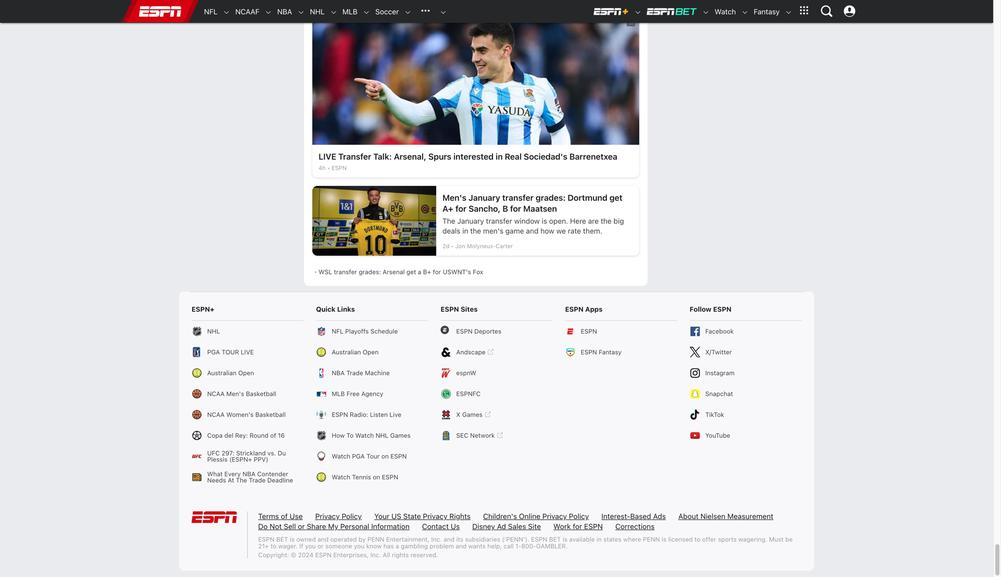 Task type: describe. For each thing, give the bounding box(es) containing it.
0 vertical spatial nhl link
[[305, 1, 325, 23]]

0 horizontal spatial men's
[[226, 390, 244, 397]]

basketball for ncaa men's basketball
[[246, 390, 276, 397]]

wants
[[469, 542, 486, 550]]

1 horizontal spatial inc.
[[431, 536, 442, 543]]

help,
[[488, 542, 502, 550]]

grades: inside the "men's january transfer grades: dortmund get a+ for sancho, b for maatsen the january transfer window is open. here are the big deals in the men's game and how we rate them."
[[536, 193, 566, 203]]

pga tour live
[[207, 348, 254, 356]]

call
[[504, 542, 514, 550]]

terms
[[258, 512, 279, 521]]

nfl playoffs schedule link
[[316, 321, 428, 342]]

1 vertical spatial live
[[241, 348, 254, 356]]

espn deportes link
[[441, 321, 553, 342]]

is down work
[[563, 536, 568, 543]]

barrenetxea
[[570, 152, 618, 162]]

wsl transfer grades: arsenal get a b+ for uswnt's fox
[[319, 268, 483, 276]]

1 vertical spatial nhl
[[207, 328, 220, 335]]

someone
[[325, 542, 352, 550]]

every
[[224, 470, 241, 478]]

nfl for nfl playoffs schedule
[[332, 328, 344, 335]]

corrections
[[616, 522, 655, 531]]

free
[[347, 390, 360, 397]]

watch tennis on espn link
[[316, 467, 428, 488]]

1 horizontal spatial games
[[462, 411, 483, 418]]

my
[[328, 522, 338, 531]]

ncaa men's basketball link
[[192, 383, 304, 404]]

0 vertical spatial transfer
[[503, 193, 534, 203]]

of inside copa del rey: round of 16 link
[[270, 432, 276, 439]]

espn+
[[192, 305, 215, 313]]

1 vertical spatial transfer
[[486, 217, 512, 225]]

sancho,
[[469, 204, 501, 214]]

espn left apps
[[565, 305, 584, 313]]

and inside the "men's january transfer grades: dortmund get a+ for sancho, b for maatsen the january transfer window is open. here are the big deals in the men's game and how we rate them."
[[526, 227, 539, 235]]

du
[[278, 450, 286, 457]]

contact us link
[[422, 522, 460, 531]]

playoffs
[[345, 328, 369, 335]]

soccer link
[[370, 1, 399, 23]]

espn radio: listen live
[[332, 411, 402, 418]]

2 you from the left
[[354, 542, 365, 550]]

quick
[[316, 305, 336, 313]]

must
[[769, 536, 784, 543]]

sec network
[[456, 432, 495, 439]]

297:
[[222, 450, 235, 457]]

font before image
[[441, 326, 451, 337]]

©
[[291, 551, 296, 559]]

fantasy link
[[749, 1, 780, 23]]

watch for watch tennis on espn
[[332, 473, 350, 481]]

sec
[[456, 432, 469, 439]]

nba for nba trade machine
[[332, 369, 345, 377]]

1 vertical spatial australian
[[207, 369, 237, 377]]

children's online privacy policy link
[[483, 512, 589, 521]]

800-
[[522, 542, 536, 550]]

personal
[[340, 522, 369, 531]]

watch link
[[710, 1, 736, 23]]

1 privacy from the left
[[315, 512, 340, 521]]

the inside the "men's january transfer grades: dortmund get a+ for sancho, b for maatsen the january transfer window is open. here are the big deals in the men's game and how we rate them."
[[443, 217, 456, 225]]

spurs
[[429, 152, 452, 162]]

1 vertical spatial nhl link
[[192, 321, 304, 342]]

1 horizontal spatial a
[[418, 268, 421, 276]]

espn apps
[[565, 305, 603, 313]]

espn inside watch tennis on espn link
[[382, 473, 398, 481]]

ncaa women's basketball
[[207, 411, 286, 418]]

x/twitter
[[706, 348, 732, 356]]

be
[[786, 536, 793, 543]]

(espn+
[[229, 456, 252, 463]]

0 horizontal spatial fantasy
[[599, 348, 622, 356]]

australian open for australian open link to the right
[[332, 348, 379, 356]]

or inside espn bet is owned and operated by penn entertainment, inc. and its subsidiaries ('penn'). espn bet is available in states where penn is licensed to offer sports wagering. must be 21+ to wager. if you or someone you know has a gambling problem and wants help, call 1-800-gambler. copyright: © 2024 espn enterprises, inc. all rights reserved.
[[318, 542, 324, 550]]

0 vertical spatial fantasy
[[754, 7, 780, 16]]

0 horizontal spatial the
[[470, 227, 481, 235]]

australian open for australian open link to the left
[[207, 369, 254, 377]]

sec network link
[[441, 425, 553, 446]]

2 vertical spatial nhl
[[376, 432, 389, 439]]

nba trade machine
[[332, 369, 390, 377]]

espn sites
[[441, 305, 478, 313]]

mlb free agency link
[[316, 383, 428, 404]]

disney ad sales site link
[[472, 522, 541, 531]]

youtube link
[[690, 425, 802, 446]]

do
[[258, 522, 268, 531]]

facebook link
[[690, 321, 802, 342]]

open.
[[549, 217, 568, 225]]

how to watch nhl games
[[332, 432, 411, 439]]

mlb for mlb free agency
[[332, 390, 345, 397]]

2 policy from the left
[[569, 512, 589, 521]]

0 horizontal spatial pga
[[207, 348, 220, 356]]

interest-based ads
[[602, 512, 666, 521]]

state
[[403, 512, 421, 521]]

1 you from the left
[[305, 542, 316, 550]]

espn down site
[[531, 536, 548, 543]]

deadline
[[267, 477, 293, 484]]

about nielsen measurement link
[[679, 512, 774, 521]]

watch right to
[[355, 432, 374, 439]]

ncaa women's basketball link
[[192, 404, 304, 425]]

nba for nba
[[277, 7, 292, 16]]

watch for watch
[[715, 7, 736, 16]]

needs
[[207, 477, 226, 484]]

1 horizontal spatial in
[[496, 152, 503, 162]]

entertainment,
[[386, 536, 430, 543]]

espnw
[[456, 369, 476, 377]]

network
[[470, 432, 495, 439]]

information
[[371, 522, 410, 531]]

for right a+
[[456, 204, 467, 214]]

snapchat
[[706, 390, 733, 397]]

espn right follow
[[713, 305, 732, 313]]

1 vertical spatial of
[[281, 512, 288, 521]]

follow
[[690, 305, 712, 313]]

know
[[366, 542, 382, 550]]

where
[[624, 536, 641, 543]]

sociedad's
[[524, 152, 568, 162]]

a+
[[443, 204, 454, 214]]

0 horizontal spatial australian open link
[[192, 363, 304, 383]]

nba inside what every nba contender needs at the trade deadline
[[243, 470, 256, 478]]

men's january transfer grades: dortmund get a+ for sancho, b for maatsen the january transfer window is open. here are the big deals in the men's game and how we rate them.
[[443, 193, 624, 235]]

espn fantasy link
[[565, 342, 677, 363]]

espn up available
[[584, 522, 603, 531]]

nfl for nfl
[[204, 7, 218, 16]]

1 horizontal spatial live
[[319, 152, 336, 162]]

vs.
[[268, 450, 276, 457]]

wagering.
[[739, 536, 768, 543]]

grades: inside the wsl transfer grades: arsenal get a b+ for uswnt's fox link
[[359, 268, 381, 276]]

1 vertical spatial january
[[457, 217, 484, 225]]

privacy policy
[[315, 512, 362, 521]]

espn image
[[192, 511, 237, 523]]

1 penn from the left
[[368, 536, 385, 543]]

tiktok link
[[690, 404, 802, 425]]

soccer
[[375, 7, 399, 16]]

trade inside what every nba contender needs at the trade deadline
[[249, 477, 266, 484]]

ncaaf link
[[230, 1, 260, 23]]

interest-based ads link
[[602, 512, 666, 521]]

espn down do
[[258, 536, 275, 543]]

for right b+
[[433, 268, 441, 276]]

men's
[[483, 227, 504, 235]]

your us state privacy rights link
[[374, 512, 471, 521]]

gambling
[[401, 542, 428, 550]]

for up available
[[573, 522, 582, 531]]

1 bet from the left
[[276, 536, 288, 543]]

0 horizontal spatial to
[[271, 542, 277, 550]]

privacy policy link
[[315, 512, 362, 521]]

at
[[228, 477, 234, 484]]

agency
[[361, 390, 383, 397]]

2 vertical spatial transfer
[[334, 268, 357, 276]]

strickland
[[236, 450, 266, 457]]

watch for watch pga tour on espn
[[332, 453, 350, 460]]

1 vertical spatial inc.
[[371, 551, 381, 559]]

subsidiaries
[[465, 536, 500, 543]]



Task type: vqa. For each thing, say whether or not it's contained in the screenshot.
Stephen
no



Task type: locate. For each thing, give the bounding box(es) containing it.
0 horizontal spatial australian
[[207, 369, 237, 377]]

0 vertical spatial trade
[[347, 369, 363, 377]]

and left its
[[444, 536, 455, 543]]

contender
[[257, 470, 288, 478]]

1 horizontal spatial of
[[281, 512, 288, 521]]

1 horizontal spatial fantasy
[[754, 7, 780, 16]]

watch left fantasy link
[[715, 7, 736, 16]]

and left 'wants'
[[456, 542, 467, 550]]

trade
[[347, 369, 363, 377], [249, 477, 266, 484]]

0 vertical spatial open
[[363, 348, 379, 356]]

espn inside espn fantasy link
[[581, 348, 597, 356]]

site
[[528, 522, 541, 531]]

basketball up 16
[[255, 411, 286, 418]]

0 horizontal spatial penn
[[368, 536, 385, 543]]

0 vertical spatial grades:
[[536, 193, 566, 203]]

espn radio: listen live link
[[316, 404, 428, 425]]

1 vertical spatial basketball
[[255, 411, 286, 418]]

2 bet from the left
[[549, 536, 561, 543]]

pga left 'tour'
[[207, 348, 220, 356]]

inc. down the know
[[371, 551, 381, 559]]

espn right the tour
[[391, 453, 407, 460]]

0 horizontal spatial bet
[[276, 536, 288, 543]]

0 horizontal spatial nba
[[243, 470, 256, 478]]

16
[[278, 432, 285, 439]]

1 vertical spatial nba
[[332, 369, 345, 377]]

0 vertical spatial the
[[601, 217, 612, 225]]

watch pga tour on espn
[[332, 453, 407, 460]]

sites
[[461, 305, 478, 313]]

the
[[601, 217, 612, 225], [470, 227, 481, 235]]

window
[[514, 217, 540, 225]]

pga
[[207, 348, 220, 356], [352, 453, 365, 460]]

1 horizontal spatial to
[[695, 536, 701, 543]]

australian open link up machine
[[316, 342, 428, 363]]

mlb left the "soccer" link
[[343, 7, 358, 16]]

0 vertical spatial nhl
[[310, 7, 325, 16]]

fantasy right watch link
[[754, 7, 780, 16]]

instagram
[[706, 369, 735, 377]]

espnfc
[[456, 390, 481, 397]]

1 horizontal spatial australian open
[[332, 348, 379, 356]]

0 horizontal spatial you
[[305, 542, 316, 550]]

of up sell
[[281, 512, 288, 521]]

espn left radio:
[[332, 411, 348, 418]]

0 vertical spatial australian open
[[332, 348, 379, 356]]

ufc
[[207, 450, 220, 457]]

1 vertical spatial grades:
[[359, 268, 381, 276]]

1 vertical spatial mlb
[[332, 390, 345, 397]]

molyneux-
[[467, 243, 496, 250]]

0 horizontal spatial nhl
[[207, 328, 220, 335]]

privacy
[[315, 512, 340, 521], [423, 512, 448, 521], [543, 512, 567, 521]]

0 vertical spatial nba
[[277, 7, 292, 16]]

in right deals
[[463, 227, 468, 235]]

games down live
[[390, 432, 411, 439]]

2 penn from the left
[[643, 536, 660, 543]]

men's inside the "men's january transfer grades: dortmund get a+ for sancho, b for maatsen the january transfer window is open. here are the big deals in the men's game and how we rate them."
[[443, 193, 467, 203]]

1 vertical spatial in
[[463, 227, 468, 235]]

0 horizontal spatial a
[[396, 542, 399, 550]]

or down use
[[298, 522, 305, 531]]

corrections link
[[616, 522, 655, 531]]

pga left the tour
[[352, 453, 365, 460]]

0 horizontal spatial or
[[298, 522, 305, 531]]

live
[[390, 411, 402, 418]]

4h
[[319, 165, 326, 171]]

pga tour live link
[[192, 342, 304, 363]]

is left licensed
[[662, 536, 667, 543]]

rey:
[[235, 432, 248, 439]]

australian open down the playoffs
[[332, 348, 379, 356]]

1 vertical spatial get
[[407, 268, 416, 276]]

0 horizontal spatial on
[[373, 473, 380, 481]]

nfl
[[204, 7, 218, 16], [332, 328, 344, 335]]

nfl left ncaaf link
[[204, 7, 218, 16]]

0 horizontal spatial games
[[390, 432, 411, 439]]

for right b
[[510, 204, 521, 214]]

2 vertical spatial in
[[597, 536, 602, 543]]

x games
[[456, 411, 483, 418]]

maatsen
[[523, 204, 557, 214]]

0 horizontal spatial nfl
[[204, 7, 218, 16]]

australian down 'tour'
[[207, 369, 237, 377]]

ncaa inside ncaa men's basketball link
[[207, 390, 225, 397]]

policy up work for espn link
[[569, 512, 589, 521]]

1 horizontal spatial get
[[610, 193, 623, 203]]

how
[[541, 227, 555, 235]]

transfer
[[503, 193, 534, 203], [486, 217, 512, 225], [334, 268, 357, 276]]

1 horizontal spatial nhl
[[310, 7, 325, 16]]

transfer up men's
[[486, 217, 512, 225]]

the up molyneux-
[[470, 227, 481, 235]]

0 horizontal spatial in
[[463, 227, 468, 235]]

ppv)
[[254, 456, 268, 463]]

radio:
[[350, 411, 368, 418]]

1 horizontal spatial nhl link
[[305, 1, 325, 23]]

1 vertical spatial trade
[[249, 477, 266, 484]]

espnw link
[[441, 363, 553, 383]]

0 vertical spatial pga
[[207, 348, 220, 356]]

get inside the "men's january transfer grades: dortmund get a+ for sancho, b for maatsen the january transfer window is open. here are the big deals in the men's game and how we rate them."
[[610, 193, 623, 203]]

on right the tour
[[382, 453, 389, 460]]

the right at at the left
[[236, 477, 247, 484]]

1 horizontal spatial the
[[601, 217, 612, 225]]

1 vertical spatial on
[[373, 473, 380, 481]]

if
[[300, 542, 303, 550]]

use
[[290, 512, 303, 521]]

0 horizontal spatial of
[[270, 432, 276, 439]]

ufc 297: strickland vs. du plessis (espn+ ppv) link
[[192, 446, 304, 467]]

to up copyright:
[[271, 542, 277, 550]]

penn
[[368, 536, 385, 543], [643, 536, 660, 543]]

0 vertical spatial men's
[[443, 193, 467, 203]]

grades: up "maatsen"
[[536, 193, 566, 203]]

0 horizontal spatial nhl link
[[192, 321, 304, 342]]

mlb left free on the bottom left of page
[[332, 390, 345, 397]]

is up how
[[542, 217, 547, 225]]

0 vertical spatial or
[[298, 522, 305, 531]]

0 horizontal spatial live
[[241, 348, 254, 356]]

penn right by
[[368, 536, 385, 543]]

0 horizontal spatial the
[[236, 477, 247, 484]]

ncaa for ncaa men's basketball
[[207, 390, 225, 397]]

of left 16
[[270, 432, 276, 439]]

australian open link
[[316, 342, 428, 363], [192, 363, 304, 383]]

to left offer
[[695, 536, 701, 543]]

x
[[456, 411, 461, 418]]

nfl left the playoffs
[[332, 328, 344, 335]]

january up "sancho,"
[[469, 193, 500, 203]]

them.
[[583, 227, 603, 235]]

1 vertical spatial australian open
[[207, 369, 254, 377]]

in left states at the bottom of the page
[[597, 536, 602, 543]]

jon molyneux-carter
[[456, 243, 513, 250]]

espn inside espn deportes link
[[456, 328, 473, 335]]

1 horizontal spatial australian open link
[[316, 342, 428, 363]]

online
[[519, 512, 541, 521]]

nba right every
[[243, 470, 256, 478]]

ncaa up copa
[[207, 411, 225, 418]]

1 horizontal spatial on
[[382, 453, 389, 460]]

jon
[[456, 243, 465, 250]]

or inside about nielsen measurement do not sell or share my personal information
[[298, 522, 305, 531]]

penn right where
[[643, 536, 660, 543]]

wsl
[[319, 268, 332, 276]]

espn right 4h
[[332, 165, 347, 171]]

the inside what every nba contender needs at the trade deadline
[[236, 477, 247, 484]]

on inside watch pga tour on espn link
[[382, 453, 389, 460]]

inc. down 'contact'
[[431, 536, 442, 543]]

2 privacy from the left
[[423, 512, 448, 521]]

espn down apps
[[581, 328, 597, 335]]

2 horizontal spatial privacy
[[543, 512, 567, 521]]

open down pga tour live link
[[238, 369, 254, 377]]

live up 4h
[[319, 152, 336, 162]]

andscape link
[[441, 342, 553, 363]]

men's up a+
[[443, 193, 467, 203]]

you up enterprises,
[[354, 542, 365, 550]]

wsl transfer grades: arsenal get a b+ for uswnt's fox link
[[319, 264, 637, 280]]

nhl link up pga tour live
[[192, 321, 304, 342]]

ncaaf
[[235, 7, 260, 16]]

states
[[604, 536, 622, 543]]

nhl down listen
[[376, 432, 389, 439]]

tiktok
[[706, 411, 725, 418]]

transfer up b
[[503, 193, 534, 203]]

1 horizontal spatial privacy
[[423, 512, 448, 521]]

trade down ppv)
[[249, 477, 266, 484]]

0 vertical spatial inc.
[[431, 536, 442, 543]]

australian open link up 'ncaa men's basketball'
[[192, 363, 304, 383]]

privacy up work
[[543, 512, 567, 521]]

schedule
[[371, 328, 398, 335]]

on inside watch tennis on espn link
[[373, 473, 380, 481]]

watch down how
[[332, 453, 350, 460]]

in inside espn bet is owned and operated by penn entertainment, inc. and its subsidiaries ('penn'). espn bet is available in states where penn is licensed to offer sports wagering. must be 21+ to wager. if you or someone you know has a gambling problem and wants help, call 1-800-gambler. copyright: © 2024 espn enterprises, inc. all rights reserved.
[[597, 536, 602, 543]]

2 horizontal spatial nhl
[[376, 432, 389, 439]]

3 privacy from the left
[[543, 512, 567, 521]]

quick links
[[316, 305, 355, 313]]

gambler.
[[536, 542, 568, 550]]

ncaa inside ncaa women's basketball link
[[207, 411, 225, 418]]

game
[[506, 227, 524, 235]]

nhl link right nba link
[[305, 1, 325, 23]]

open up 'nba trade machine' link
[[363, 348, 379, 356]]

1 horizontal spatial pga
[[352, 453, 365, 460]]

how
[[332, 432, 345, 439]]

espnfc link
[[441, 383, 553, 404]]

or
[[298, 522, 305, 531], [318, 542, 324, 550]]

espn left 'sites' at the left of the page
[[441, 305, 459, 313]]

or right owned
[[318, 542, 324, 550]]

terms of use link
[[258, 512, 303, 521]]

0 vertical spatial mlb
[[343, 7, 358, 16]]

and down share
[[318, 536, 329, 543]]

1 horizontal spatial policy
[[569, 512, 589, 521]]

1 horizontal spatial australian
[[332, 348, 361, 356]]

1 vertical spatial men's
[[226, 390, 244, 397]]

a right has
[[396, 542, 399, 550]]

a inside espn bet is owned and operated by penn entertainment, inc. and its subsidiaries ('penn'). espn bet is available in states where penn is licensed to offer sports wagering. must be 21+ to wager. if you or someone you know has a gambling problem and wants help, call 1-800-gambler. copyright: © 2024 espn enterprises, inc. all rights reserved.
[[396, 542, 399, 550]]

0 horizontal spatial grades:
[[359, 268, 381, 276]]

0 vertical spatial a
[[418, 268, 421, 276]]

1 vertical spatial games
[[390, 432, 411, 439]]

watch
[[715, 7, 736, 16], [355, 432, 374, 439], [332, 453, 350, 460], [332, 473, 350, 481]]

on
[[382, 453, 389, 460], [373, 473, 380, 481]]

fantasy down espn link
[[599, 348, 622, 356]]

1 horizontal spatial you
[[354, 542, 365, 550]]

fantasy
[[754, 7, 780, 16], [599, 348, 622, 356]]

0 vertical spatial australian
[[332, 348, 361, 356]]

1 vertical spatial fantasy
[[599, 348, 622, 356]]

what every nba contender needs at the trade deadline link
[[192, 467, 304, 488]]

deals
[[443, 227, 461, 235]]

your us state privacy rights
[[374, 512, 471, 521]]

mlb for mlb
[[343, 7, 358, 16]]

espn right 2024
[[315, 551, 332, 559]]

0 horizontal spatial get
[[407, 268, 416, 276]]

0 horizontal spatial open
[[238, 369, 254, 377]]

nhl left mlb link
[[310, 7, 325, 16]]

watch left the 'tennis'
[[332, 473, 350, 481]]

1 horizontal spatial nfl
[[332, 328, 344, 335]]

bet down not
[[276, 536, 288, 543]]

january down "sancho,"
[[457, 217, 484, 225]]

australian open down pga tour live
[[207, 369, 254, 377]]

1 vertical spatial pga
[[352, 453, 365, 460]]

1 horizontal spatial trade
[[347, 369, 363, 377]]

espn fantasy
[[581, 348, 622, 356]]

espn inside espn link
[[581, 328, 597, 335]]

nba up mlb free agency
[[332, 369, 345, 377]]

espn down watch pga tour on espn link
[[382, 473, 398, 481]]

australian down the playoffs
[[332, 348, 361, 356]]

games right x
[[462, 411, 483, 418]]

what
[[207, 470, 223, 478]]

espn down espn link
[[581, 348, 597, 356]]

owned
[[297, 536, 316, 543]]

1 ncaa from the top
[[207, 390, 225, 397]]

trade up free on the bottom left of page
[[347, 369, 363, 377]]

in left real
[[496, 152, 503, 162]]

1 horizontal spatial penn
[[643, 536, 660, 543]]

listen
[[370, 411, 388, 418]]

men's up women's at the bottom left of page
[[226, 390, 244, 397]]

about
[[679, 512, 699, 521]]

0 horizontal spatial inc.
[[371, 551, 381, 559]]

children's
[[483, 512, 517, 521]]

mlb link
[[337, 1, 358, 23]]

the up deals
[[443, 217, 456, 225]]

for
[[456, 204, 467, 214], [510, 204, 521, 214], [433, 268, 441, 276], [573, 522, 582, 531]]

based
[[631, 512, 651, 521]]

policy up "personal" at the bottom left
[[342, 512, 362, 521]]

1 vertical spatial a
[[396, 542, 399, 550]]

on right the 'tennis'
[[373, 473, 380, 481]]

privacy up my
[[315, 512, 340, 521]]

0 vertical spatial on
[[382, 453, 389, 460]]

0 horizontal spatial australian open
[[207, 369, 254, 377]]

1 vertical spatial nfl
[[332, 328, 344, 335]]

0 horizontal spatial trade
[[249, 477, 266, 484]]

terms of use
[[258, 512, 303, 521]]

trade inside 'nba trade machine' link
[[347, 369, 363, 377]]

we
[[557, 227, 566, 235]]

uswnt's
[[443, 268, 471, 276]]

is inside the "men's january transfer grades: dortmund get a+ for sancho, b for maatsen the january transfer window is open. here are the big deals in the men's game and how we rate them."
[[542, 217, 547, 225]]

live transfer talk: arsenal, spurs interested in real sociedad's barrenetxea
[[319, 152, 618, 162]]

0 vertical spatial games
[[462, 411, 483, 418]]

2 horizontal spatial in
[[597, 536, 602, 543]]

1 horizontal spatial the
[[443, 217, 456, 225]]

live right 'tour'
[[241, 348, 254, 356]]

2 vertical spatial nba
[[243, 470, 256, 478]]

ad
[[497, 522, 506, 531]]

1 policy from the left
[[342, 512, 362, 521]]

get left b+
[[407, 268, 416, 276]]

women's
[[226, 411, 254, 418]]

espn inside espn radio: listen live link
[[332, 411, 348, 418]]

0 vertical spatial of
[[270, 432, 276, 439]]

nba right ncaaf
[[277, 7, 292, 16]]

basketball for ncaa women's basketball
[[255, 411, 286, 418]]

nhl down the espn+
[[207, 328, 220, 335]]

1 vertical spatial the
[[236, 477, 247, 484]]

espn inside watch pga tour on espn link
[[391, 453, 407, 460]]

ncaa for ncaa women's basketball
[[207, 411, 225, 418]]

youtube
[[706, 432, 731, 439]]

copa del rey: round of 16
[[207, 432, 285, 439]]

children's online privacy policy
[[483, 512, 589, 521]]

grades: left arsenal
[[359, 268, 381, 276]]

privacy up 'contact'
[[423, 512, 448, 521]]

andscape
[[456, 348, 486, 356]]

arsenal,
[[394, 152, 426, 162]]

work for espn
[[554, 522, 603, 531]]

tour
[[367, 453, 380, 460]]

basketball up ncaa women's basketball link
[[246, 390, 276, 397]]

bet down work
[[549, 536, 561, 543]]

espn deportes
[[456, 328, 502, 335]]

is left if
[[290, 536, 295, 543]]

offer
[[702, 536, 717, 543]]

2 ncaa from the top
[[207, 411, 225, 418]]

0 vertical spatial january
[[469, 193, 500, 203]]

1 vertical spatial the
[[470, 227, 481, 235]]

a left b+
[[418, 268, 421, 276]]

transfer right wsl
[[334, 268, 357, 276]]

1 vertical spatial ncaa
[[207, 411, 225, 418]]

the left the big
[[601, 217, 612, 225]]

in inside the "men's january transfer grades: dortmund get a+ for sancho, b for maatsen the january transfer window is open. here are the big deals in the men's game and how we rate them."
[[463, 227, 468, 235]]

are
[[588, 217, 599, 225]]

0 vertical spatial ncaa
[[207, 390, 225, 397]]

0 vertical spatial the
[[443, 217, 456, 225]]

1 horizontal spatial bet
[[549, 536, 561, 543]]



